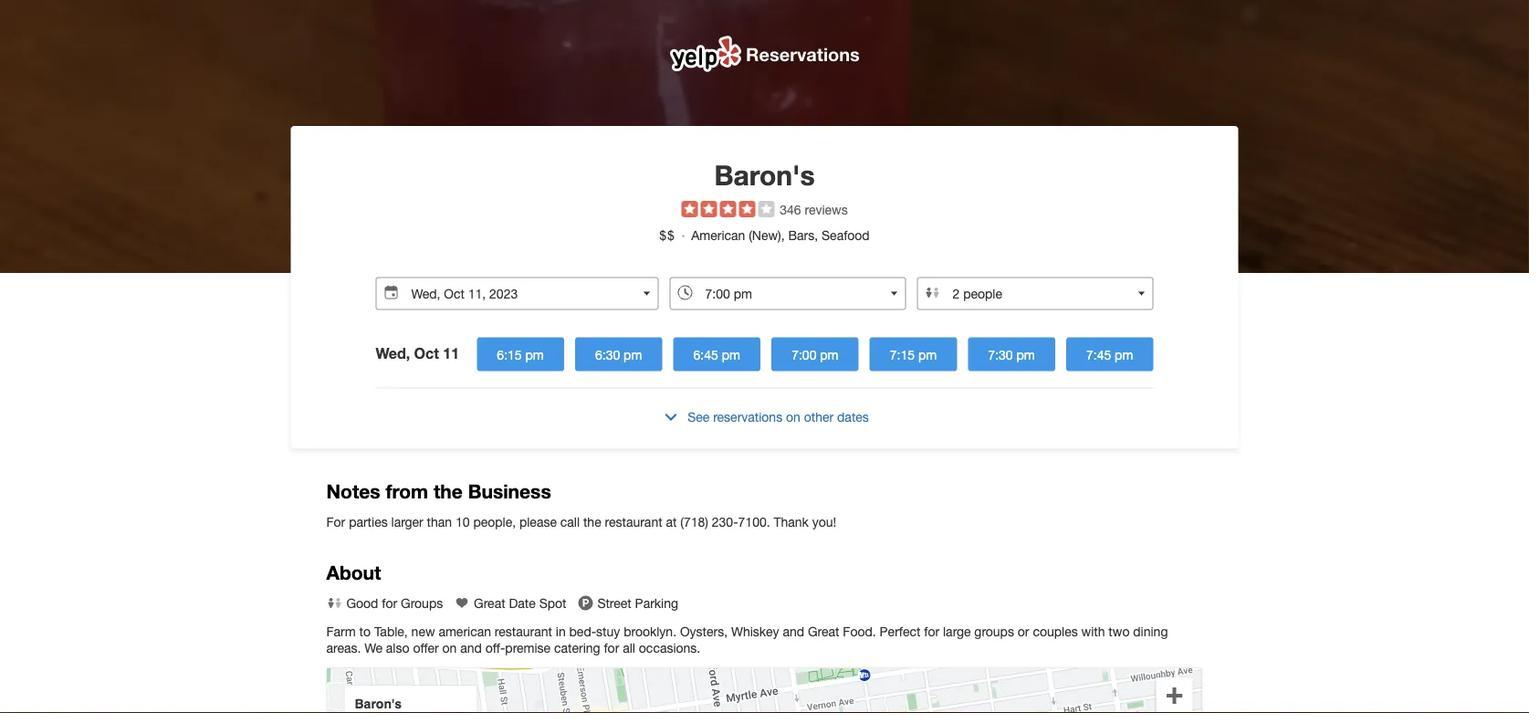 Task type: describe. For each thing, give the bounding box(es) containing it.
parties
[[349, 514, 388, 529]]

dining
[[1133, 624, 1168, 639]]

see reservations on other dates link
[[376, 399, 1154, 438]]

or
[[1018, 624, 1030, 639]]

pm for 6:30 pm
[[624, 347, 642, 362]]

american
[[439, 624, 491, 639]]

please
[[520, 514, 557, 529]]

on inside farm to table, new american restaurant in bed-stuy brooklyn. oysters, whiskey and great food. perfect for large groups or couples with two dining areas. we also offer on and off-premise catering for all occasions.
[[442, 640, 457, 655]]

occasions.
[[639, 640, 701, 655]]

bars,
[[788, 228, 818, 243]]

other
[[804, 410, 834, 425]]

business
[[468, 479, 551, 502]]

6:30 pm button
[[575, 337, 662, 371]]

whiskey
[[731, 624, 779, 639]]

wed, oct 11
[[376, 345, 459, 362]]

0 vertical spatial baron's
[[714, 158, 815, 191]]

6:15 pm button
[[477, 337, 564, 371]]

wed,
[[376, 345, 410, 362]]

$$
[[660, 228, 676, 243]]

7:45
[[1087, 347, 1111, 362]]

seafood
[[822, 228, 870, 243]]

reservations
[[746, 43, 860, 65]]

notes
[[326, 479, 380, 502]]

you!
[[812, 514, 837, 529]]

groups
[[975, 624, 1014, 639]]

at
[[666, 514, 677, 529]]

1 vertical spatial and
[[460, 640, 482, 655]]

7:30 pm button
[[968, 337, 1055, 371]]

good for groups
[[346, 595, 443, 610]]

with
[[1082, 624, 1105, 639]]

couples
[[1033, 624, 1078, 639]]

for parties larger than 10 people, please call the restaurant at (718) 230-7100. thank you!
[[326, 514, 837, 529]]

pm for 6:45 pm
[[722, 347, 740, 362]]

catering
[[554, 640, 600, 655]]

pm for 7:30 pm
[[1017, 347, 1035, 362]]

two
[[1109, 624, 1130, 639]]

dates
[[837, 410, 869, 425]]

see reservations on other dates
[[688, 410, 869, 425]]

restaurant inside farm to table, new american restaurant in bed-stuy brooklyn. oysters, whiskey and great food. perfect for large groups or couples with two dining areas. we also offer on and off-premise catering for all occasions.
[[495, 624, 552, 639]]

map region
[[168, 623, 1337, 713]]

pm for 7:15 pm
[[919, 347, 937, 362]]

table,
[[374, 624, 408, 639]]

6:30
[[595, 347, 620, 362]]

brooklyn.
[[624, 624, 677, 639]]

6:45
[[694, 347, 718, 362]]

stuy
[[596, 624, 620, 639]]

new
[[411, 624, 435, 639]]

6:45 pm button
[[673, 337, 761, 371]]

perfect
[[880, 624, 921, 639]]

bed-
[[569, 624, 596, 639]]

premise
[[505, 640, 551, 655]]

7:45 pm
[[1087, 347, 1134, 362]]

larger
[[391, 514, 423, 529]]

1 horizontal spatial restaurant
[[605, 514, 663, 529]]

good
[[346, 595, 378, 610]]

Select a date text field
[[376, 277, 659, 310]]

american (new), bars, seafood
[[691, 228, 870, 243]]

pm for 6:15 pm
[[526, 347, 544, 362]]

pm for 7:00 pm
[[820, 347, 839, 362]]

oysters,
[[680, 624, 728, 639]]

off-
[[486, 640, 505, 655]]

date
[[509, 595, 536, 610]]

0 vertical spatial on
[[786, 410, 801, 425]]

all
[[623, 640, 635, 655]]

oct
[[414, 345, 439, 362]]

people,
[[473, 514, 516, 529]]



Task type: locate. For each thing, give the bounding box(es) containing it.
the up than on the left bottom of the page
[[434, 479, 463, 502]]

(new),
[[749, 228, 785, 243]]

reservations
[[713, 410, 783, 425]]

the right call
[[583, 514, 601, 529]]

230-
[[712, 514, 738, 529]]

1 vertical spatial baron's
[[355, 696, 402, 711]]

7:00 pm
[[792, 347, 839, 362]]

1 vertical spatial on
[[442, 640, 457, 655]]

pm
[[526, 347, 544, 362], [624, 347, 642, 362], [722, 347, 740, 362], [820, 347, 839, 362], [919, 347, 937, 362], [1017, 347, 1035, 362], [1115, 347, 1134, 362]]

for
[[326, 514, 345, 529]]

7:30
[[988, 347, 1013, 362]]

0 vertical spatial the
[[434, 479, 463, 502]]

groups
[[401, 595, 443, 610]]

pm right 7:00
[[820, 347, 839, 362]]

farm
[[326, 624, 356, 639]]

6:15 pm
[[497, 347, 544, 362]]

see
[[688, 410, 710, 425]]

0 horizontal spatial great
[[474, 595, 505, 610]]

7:45 pm button
[[1066, 337, 1154, 371]]

7 pm from the left
[[1115, 347, 1134, 362]]

on down the 'american'
[[442, 640, 457, 655]]

1 horizontal spatial for
[[604, 640, 619, 655]]

2 pm from the left
[[624, 347, 642, 362]]

pm right 7:45
[[1115, 347, 1134, 362]]

food.
[[843, 624, 876, 639]]

0 vertical spatial and
[[783, 624, 805, 639]]

10
[[456, 514, 470, 529]]

great date spot
[[474, 595, 567, 610]]

0 horizontal spatial baron's
[[355, 696, 402, 711]]

reviews
[[805, 202, 848, 217]]

baron's
[[714, 158, 815, 191], [355, 696, 402, 711]]

call
[[560, 514, 580, 529]]

great left food.
[[808, 624, 840, 639]]

for
[[382, 595, 397, 610], [924, 624, 940, 639], [604, 640, 619, 655]]

than
[[427, 514, 452, 529]]

6:15
[[497, 347, 522, 362]]

7100.
[[738, 514, 770, 529]]

6:30 pm
[[595, 347, 642, 362]]

7:00
[[792, 347, 817, 362]]

american
[[691, 228, 745, 243]]

1 horizontal spatial and
[[783, 624, 805, 639]]

2 vertical spatial for
[[604, 640, 619, 655]]

7:30 pm
[[988, 347, 1035, 362]]

to
[[359, 624, 371, 639]]

for down stuy
[[604, 640, 619, 655]]

about
[[326, 561, 381, 583]]

on left other on the bottom right of page
[[786, 410, 801, 425]]

parking
[[635, 595, 678, 610]]

7:15
[[890, 347, 915, 362]]

farm to table, new american restaurant in bed-stuy brooklyn. oysters, whiskey and great food. perfect for large groups or couples with two dining areas. we also offer on and off-premise catering for all occasions.
[[326, 624, 1168, 655]]

large
[[943, 624, 971, 639]]

pm right 6:30
[[624, 347, 642, 362]]

1 vertical spatial for
[[924, 624, 940, 639]]

0 horizontal spatial for
[[382, 595, 397, 610]]

346 reviews
[[780, 202, 848, 217]]

1 vertical spatial great
[[808, 624, 840, 639]]

and down the 'american'
[[460, 640, 482, 655]]

0 horizontal spatial restaurant
[[495, 624, 552, 639]]

0 horizontal spatial on
[[442, 640, 457, 655]]

pm for 7:45 pm
[[1115, 347, 1134, 362]]

for left the large
[[924, 624, 940, 639]]

1 vertical spatial restaurant
[[495, 624, 552, 639]]

0 vertical spatial great
[[474, 595, 505, 610]]

and
[[783, 624, 805, 639], [460, 640, 482, 655]]

great
[[474, 595, 505, 610], [808, 624, 840, 639]]

pm right 6:15
[[526, 347, 544, 362]]

for right good
[[382, 595, 397, 610]]

spot
[[539, 595, 567, 610]]

0 vertical spatial for
[[382, 595, 397, 610]]

2 horizontal spatial for
[[924, 624, 940, 639]]

7:15 pm
[[890, 347, 937, 362]]

5 pm from the left
[[919, 347, 937, 362]]

street parking
[[598, 595, 678, 610]]

0 horizontal spatial the
[[434, 479, 463, 502]]

great inside farm to table, new american restaurant in bed-stuy brooklyn. oysters, whiskey and great food. perfect for large groups or couples with two dining areas. we also offer on and off-premise catering for all occasions.
[[808, 624, 840, 639]]

in
[[556, 624, 566, 639]]

4 pm from the left
[[820, 347, 839, 362]]

1 horizontal spatial great
[[808, 624, 840, 639]]

also
[[386, 640, 410, 655]]

from
[[386, 479, 428, 502]]

3 pm from the left
[[722, 347, 740, 362]]

restaurant
[[605, 514, 663, 529], [495, 624, 552, 639]]

1 horizontal spatial the
[[583, 514, 601, 529]]

11
[[443, 345, 459, 362]]

we
[[365, 640, 383, 655]]

baron's down we
[[355, 696, 402, 711]]

pm right the 7:15
[[919, 347, 937, 362]]

offer
[[413, 640, 439, 655]]

notes from the business
[[326, 479, 551, 502]]

7:15 pm button
[[870, 337, 957, 371]]

346
[[780, 202, 801, 217]]

0 vertical spatial restaurant
[[605, 514, 663, 529]]

pm right 6:45
[[722, 347, 740, 362]]

0 horizontal spatial and
[[460, 640, 482, 655]]

great left date
[[474, 595, 505, 610]]

1 vertical spatial the
[[583, 514, 601, 529]]

1 pm from the left
[[526, 347, 544, 362]]

4.0 star rating image
[[681, 201, 775, 217]]

restaurant up premise
[[495, 624, 552, 639]]

1 horizontal spatial on
[[786, 410, 801, 425]]

restaurant left at
[[605, 514, 663, 529]]

pm inside button
[[526, 347, 544, 362]]

baron's up "346"
[[714, 158, 815, 191]]

thank
[[774, 514, 809, 529]]

6:45 pm
[[694, 347, 740, 362]]

pm right 7:30 on the right of the page
[[1017, 347, 1035, 362]]

1 horizontal spatial baron's
[[714, 158, 815, 191]]

areas.
[[326, 640, 361, 655]]

and right whiskey
[[783, 624, 805, 639]]

7:00 pm button
[[772, 337, 859, 371]]

on
[[786, 410, 801, 425], [442, 640, 457, 655]]

(718)
[[681, 514, 708, 529]]

street
[[598, 595, 632, 610]]

6 pm from the left
[[1017, 347, 1035, 362]]



Task type: vqa. For each thing, say whether or not it's contained in the screenshot.
16 INFO V2 image
no



